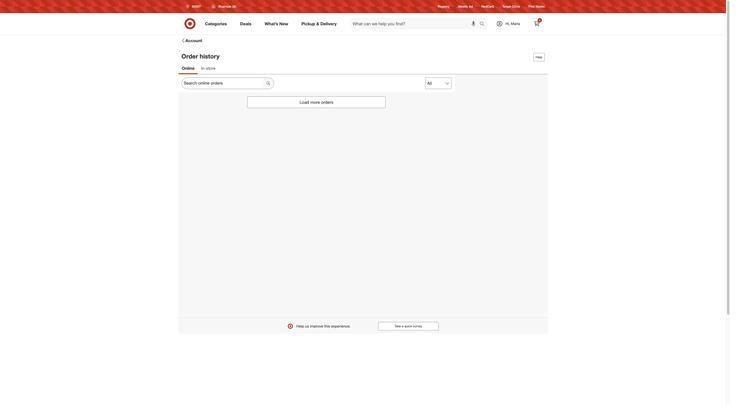 Task type: locate. For each thing, give the bounding box(es) containing it.
find
[[529, 5, 535, 9]]

1 horizontal spatial help
[[536, 55, 542, 59]]

ad
[[469, 5, 473, 9]]

take
[[395, 325, 401, 329]]

weekly
[[458, 5, 468, 9]]

registry link
[[438, 4, 450, 9]]

load more orders
[[300, 100, 333, 105]]

0 vertical spatial help
[[536, 55, 542, 59]]

load more orders button
[[247, 97, 386, 108]]

help for help
[[536, 55, 542, 59]]

registry
[[438, 5, 450, 9]]

survey
[[413, 325, 422, 329]]

redcard
[[482, 5, 494, 9]]

help inside button
[[536, 55, 542, 59]]

92507
[[192, 4, 201, 8]]

what's
[[265, 21, 278, 26]]

se
[[232, 4, 236, 8]]

riverside
[[218, 4, 231, 8]]

what's new link
[[260, 18, 295, 30]]

help
[[536, 55, 542, 59], [296, 324, 304, 329]]

help us improve this experience.
[[296, 324, 351, 329]]

help for help us improve this experience.
[[296, 324, 304, 329]]

load
[[300, 100, 309, 105]]

us
[[305, 324, 309, 329]]

delivery
[[321, 21, 337, 26]]

experience.
[[331, 324, 351, 329]]

store
[[206, 66, 216, 71]]

hi,
[[506, 21, 510, 26]]

quick
[[405, 325, 412, 329]]

find stores
[[529, 5, 545, 9]]

3
[[539, 19, 541, 22]]

0 horizontal spatial help
[[296, 324, 304, 329]]

stores
[[536, 5, 545, 9]]

in-store
[[201, 66, 216, 71]]

order history
[[182, 53, 220, 60]]

categories link
[[201, 18, 234, 30]]

92507 button
[[183, 2, 206, 11]]

target
[[503, 5, 511, 9]]

deals link
[[236, 18, 258, 30]]

what's new
[[265, 21, 288, 26]]

help button
[[533, 53, 545, 62]]

weekly ad link
[[458, 4, 473, 9]]

hi, maria
[[506, 21, 520, 26]]

this
[[324, 324, 330, 329]]

None text field
[[182, 78, 274, 89]]

circle
[[512, 5, 520, 9]]

maria
[[511, 21, 520, 26]]

orders
[[321, 100, 333, 105]]

search button
[[477, 18, 490, 31]]

riverside se
[[218, 4, 236, 8]]

1 vertical spatial help
[[296, 324, 304, 329]]

find stores link
[[529, 4, 545, 9]]

pickup & delivery link
[[297, 18, 343, 30]]



Task type: describe. For each thing, give the bounding box(es) containing it.
online
[[182, 66, 195, 71]]

account link
[[180, 37, 203, 44]]

a
[[402, 325, 404, 329]]

weekly ad
[[458, 5, 473, 9]]

3 link
[[531, 18, 543, 30]]

What can we help you find? suggestions appear below search field
[[350, 18, 481, 30]]

target circle
[[503, 5, 520, 9]]

history
[[200, 53, 220, 60]]

redcard link
[[482, 4, 494, 9]]

more
[[310, 100, 320, 105]]

account
[[185, 38, 202, 43]]

new
[[279, 21, 288, 26]]

order
[[182, 53, 198, 60]]

&
[[316, 21, 319, 26]]

take a quick survey button
[[378, 323, 439, 331]]

improve
[[310, 324, 323, 329]]

take a quick survey
[[395, 325, 422, 329]]

search
[[477, 22, 490, 27]]

categories
[[205, 21, 227, 26]]

target circle link
[[503, 4, 520, 9]]

deals
[[240, 21, 252, 26]]

in-
[[201, 66, 206, 71]]

in-store link
[[198, 63, 219, 74]]

pickup & delivery
[[302, 21, 337, 26]]

riverside se button
[[209, 2, 240, 11]]

pickup
[[302, 21, 315, 26]]

online link
[[179, 63, 198, 74]]



Task type: vqa. For each thing, say whether or not it's contained in the screenshot.
DIMENSIONS (OVERALL): 7.8 INCHES (L), 2.48 INCHES (H) X 5.89 INCHES (W)
no



